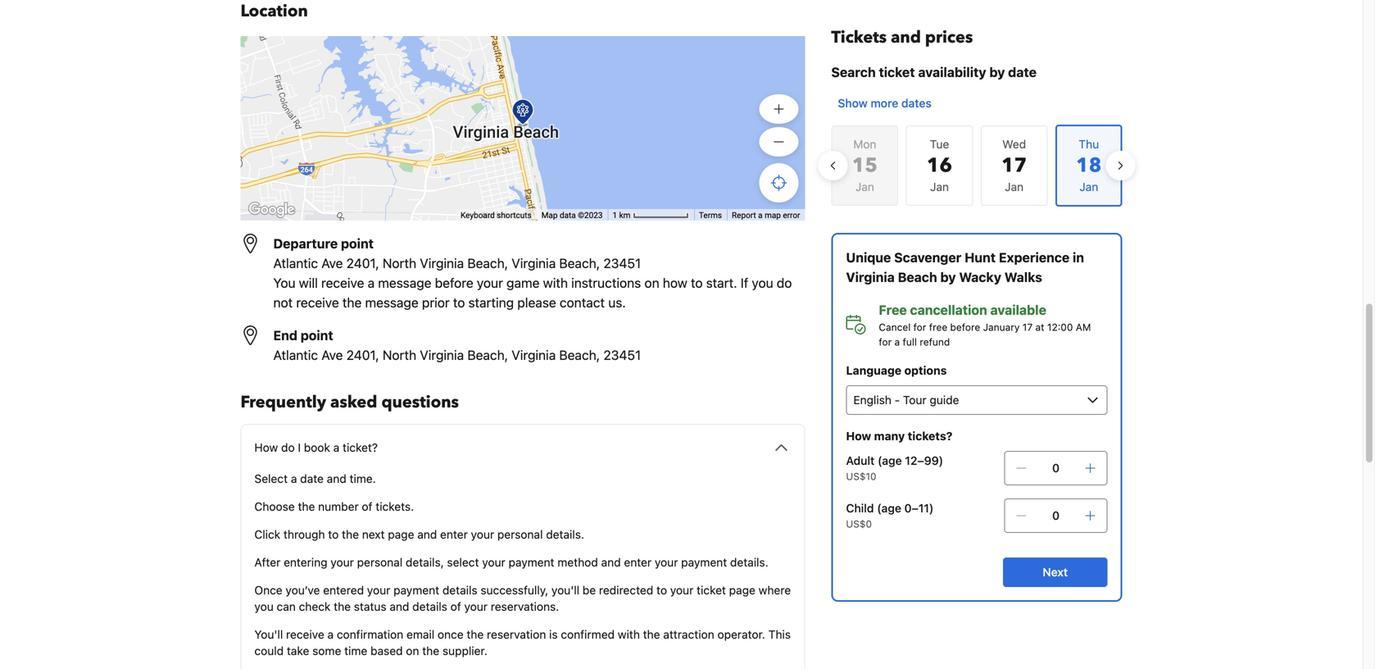 Task type: locate. For each thing, give the bounding box(es) containing it.
1 23451 from the top
[[604, 255, 641, 271]]

you inside 'departure point atlantic ave 2401, north virginia beach, virginia beach, 23451 you will receive a message before your game with instructions on how to start. if you do not receive the message prior to starting please contact us.'
[[752, 275, 774, 291]]

unique
[[846, 250, 891, 265]]

search ticket availability by date
[[832, 64, 1037, 80]]

2 north from the top
[[383, 347, 417, 363]]

2 atlantic from the top
[[273, 347, 318, 363]]

before down cancellation
[[951, 321, 981, 333]]

2 horizontal spatial jan
[[1005, 180, 1024, 193]]

with inside 'departure point atlantic ave 2401, north virginia beach, virginia beach, 23451 you will receive a message before your game with instructions on how to start. if you do not receive the message prior to starting please contact us.'
[[543, 275, 568, 291]]

book
[[304, 441, 330, 454]]

virginia down unique
[[846, 269, 895, 285]]

0 horizontal spatial point
[[301, 328, 333, 343]]

page
[[388, 528, 414, 541], [729, 583, 756, 597]]

to inside 'once you've entered your payment details successfully, you'll be redirected to your ticket page where you can check the status and details of your reservations.'
[[657, 583, 667, 597]]

of
[[362, 500, 373, 513], [451, 600, 461, 613]]

(age right "child"
[[877, 501, 902, 515]]

entering
[[284, 555, 328, 569]]

tickets
[[832, 26, 887, 49]]

ave inside 'departure point atlantic ave 2401, north virginia beach, virginia beach, 23451 you will receive a message before your game with instructions on how to start. if you do not receive the message prior to starting please contact us.'
[[322, 255, 343, 271]]

to right how
[[691, 275, 703, 291]]

page right the next
[[388, 528, 414, 541]]

1 vertical spatial for
[[879, 336, 892, 348]]

1 horizontal spatial ticket
[[879, 64, 915, 80]]

0 vertical spatial date
[[1009, 64, 1037, 80]]

2 jan from the left
[[931, 180, 949, 193]]

0 vertical spatial north
[[383, 255, 417, 271]]

1 horizontal spatial how
[[846, 429, 872, 443]]

refund
[[920, 336, 950, 348]]

0 vertical spatial by
[[990, 64, 1005, 80]]

you down once
[[255, 600, 274, 613]]

2401, inside end point atlantic ave 2401, north virginia beach, virginia beach, 23451
[[347, 347, 379, 363]]

is
[[549, 628, 558, 641]]

point inside end point atlantic ave 2401, north virginia beach, virginia beach, 23451
[[301, 328, 333, 343]]

the inside 'once you've entered your payment details successfully, you'll be redirected to your ticket page where you can check the status and details of your reservations.'
[[334, 600, 351, 613]]

date down how do i book a ticket?
[[300, 472, 324, 485]]

number
[[318, 500, 359, 513]]

1 vertical spatial enter
[[624, 555, 652, 569]]

time
[[344, 644, 368, 658]]

by
[[990, 64, 1005, 80], [941, 269, 956, 285]]

in
[[1073, 250, 1085, 265]]

jan
[[856, 180, 875, 193], [931, 180, 949, 193], [1005, 180, 1024, 193]]

virginia up prior on the top left of the page
[[420, 255, 464, 271]]

receive right will
[[321, 275, 364, 291]]

1 0 from the top
[[1053, 461, 1060, 475]]

2 23451 from the top
[[604, 347, 641, 363]]

atlantic inside 'departure point atlantic ave 2401, north virginia beach, virginia beach, 23451 you will receive a message before your game with instructions on how to start. if you do not receive the message prior to starting please contact us.'
[[273, 255, 318, 271]]

0 horizontal spatial details.
[[546, 528, 585, 541]]

1 vertical spatial point
[[301, 328, 333, 343]]

with up please
[[543, 275, 568, 291]]

jan down 15
[[856, 180, 875, 193]]

payment up the successfully,
[[509, 555, 555, 569]]

free cancellation available cancel for free before january 17 at 12:00 am for a full refund
[[879, 302, 1092, 348]]

1 horizontal spatial enter
[[624, 555, 652, 569]]

atlantic down departure
[[273, 255, 318, 271]]

0 vertical spatial for
[[914, 321, 927, 333]]

beach
[[898, 269, 938, 285]]

23451 inside end point atlantic ave 2401, north virginia beach, virginia beach, 23451
[[604, 347, 641, 363]]

17 down wed
[[1002, 152, 1027, 179]]

km
[[619, 210, 631, 220]]

a up some
[[328, 628, 334, 641]]

of left tickets.
[[362, 500, 373, 513]]

hunt
[[965, 250, 996, 265]]

details up email
[[413, 600, 448, 613]]

a right the book
[[333, 441, 340, 454]]

you'll
[[255, 628, 283, 641]]

ticket up attraction
[[697, 583, 726, 597]]

with
[[543, 275, 568, 291], [618, 628, 640, 641]]

for down cancel
[[879, 336, 892, 348]]

atlantic for end
[[273, 347, 318, 363]]

do inside 'departure point atlantic ave 2401, north virginia beach, virginia beach, 23451 you will receive a message before your game with instructions on how to start. if you do not receive the message prior to starting please contact us.'
[[777, 275, 792, 291]]

end point atlantic ave 2401, north virginia beach, virginia beach, 23451
[[273, 328, 641, 363]]

on left how
[[645, 275, 660, 291]]

asked
[[330, 391, 378, 414]]

1 vertical spatial before
[[951, 321, 981, 333]]

ave for departure
[[322, 255, 343, 271]]

you right if at the right of the page
[[752, 275, 774, 291]]

17
[[1002, 152, 1027, 179], [1023, 321, 1033, 333]]

your inside 'departure point atlantic ave 2401, north virginia beach, virginia beach, 23451 you will receive a message before your game with instructions on how to start. if you do not receive the message prior to starting please contact us.'
[[477, 275, 503, 291]]

message left prior on the top left of the page
[[365, 295, 419, 310]]

0 vertical spatial details.
[[546, 528, 585, 541]]

1 horizontal spatial page
[[729, 583, 756, 597]]

by down scavenger
[[941, 269, 956, 285]]

23451 down 'us.'
[[604, 347, 641, 363]]

0 vertical spatial ticket
[[879, 64, 915, 80]]

1 horizontal spatial on
[[645, 275, 660, 291]]

region containing 15
[[819, 118, 1136, 213]]

0 horizontal spatial before
[[435, 275, 474, 291]]

2401, for departure
[[347, 255, 379, 271]]

the inside 'departure point atlantic ave 2401, north virginia beach, virginia beach, 23451 you will receive a message before your game with instructions on how to start. if you do not receive the message prior to starting please contact us.'
[[343, 295, 362, 310]]

23451 up instructions
[[604, 255, 641, 271]]

1 horizontal spatial you
[[752, 275, 774, 291]]

to right prior on the top left of the page
[[453, 295, 465, 310]]

the down entered
[[334, 600, 351, 613]]

choose the number of tickets.
[[255, 500, 414, 513]]

0 vertical spatial 2401,
[[347, 255, 379, 271]]

do left i
[[281, 441, 295, 454]]

jan inside wed 17 jan
[[1005, 180, 1024, 193]]

1 vertical spatial you
[[255, 600, 274, 613]]

(age down many
[[878, 454, 902, 467]]

0 vertical spatial page
[[388, 528, 414, 541]]

be
[[583, 583, 596, 597]]

2 horizontal spatial payment
[[682, 555, 727, 569]]

0 vertical spatial 0
[[1053, 461, 1060, 475]]

1 (age from the top
[[878, 454, 902, 467]]

details. up where
[[731, 555, 769, 569]]

details down select
[[443, 583, 478, 597]]

with right confirmed
[[618, 628, 640, 641]]

payment up attraction
[[682, 555, 727, 569]]

1 north from the top
[[383, 255, 417, 271]]

search
[[832, 64, 876, 80]]

1 jan from the left
[[856, 180, 875, 193]]

0 horizontal spatial payment
[[394, 583, 440, 597]]

before inside 'departure point atlantic ave 2401, north virginia beach, virginia beach, 23451 you will receive a message before your game with instructions on how to start. if you do not receive the message prior to starting please contact us.'
[[435, 275, 474, 291]]

through
[[284, 528, 325, 541]]

virginia
[[420, 255, 464, 271], [512, 255, 556, 271], [846, 269, 895, 285], [420, 347, 464, 363], [512, 347, 556, 363]]

and left time.
[[327, 472, 347, 485]]

0
[[1053, 461, 1060, 475], [1053, 509, 1060, 522]]

tickets.
[[376, 500, 414, 513]]

3 jan from the left
[[1005, 180, 1024, 193]]

atlantic for departure
[[273, 255, 318, 271]]

0 vertical spatial on
[[645, 275, 660, 291]]

ave up frequently asked questions
[[322, 347, 343, 363]]

the up through
[[298, 500, 315, 513]]

1 vertical spatial on
[[406, 644, 419, 658]]

2 (age from the top
[[877, 501, 902, 515]]

receive down will
[[296, 295, 339, 310]]

2401, inside 'departure point atlantic ave 2401, north virginia beach, virginia beach, 23451 you will receive a message before your game with instructions on how to start. if you do not receive the message prior to starting please contact us.'
[[347, 255, 379, 271]]

1 vertical spatial of
[[451, 600, 461, 613]]

enter up redirected
[[624, 555, 652, 569]]

choose
[[255, 500, 295, 513]]

and right status
[[390, 600, 409, 613]]

1 vertical spatial 0
[[1053, 509, 1060, 522]]

before up prior on the top left of the page
[[435, 275, 474, 291]]

jan down wed
[[1005, 180, 1024, 193]]

and inside 'once you've entered your payment details successfully, you'll be redirected to your ticket page where you can check the status and details of your reservations.'
[[390, 600, 409, 613]]

(age inside adult (age 12–99) us$10
[[878, 454, 902, 467]]

0 vertical spatial 23451
[[604, 255, 641, 271]]

atlantic
[[273, 255, 318, 271], [273, 347, 318, 363]]

not
[[273, 295, 293, 310]]

1 2401, from the top
[[347, 255, 379, 271]]

23451 for departure point atlantic ave 2401, north virginia beach, virginia beach, 23451 you will receive a message before your game with instructions on how to start. if you do not receive the message prior to starting please contact us.
[[604, 255, 641, 271]]

where
[[759, 583, 791, 597]]

1 horizontal spatial point
[[341, 236, 374, 251]]

on down email
[[406, 644, 419, 658]]

17 left at
[[1023, 321, 1033, 333]]

point right departure
[[341, 236, 374, 251]]

how inside dropdown button
[[255, 441, 278, 454]]

and
[[891, 26, 921, 49], [327, 472, 347, 485], [418, 528, 437, 541], [601, 555, 621, 569], [390, 600, 409, 613]]

status
[[354, 600, 387, 613]]

1 vertical spatial page
[[729, 583, 756, 597]]

0 for adult (age 12–99)
[[1053, 461, 1060, 475]]

page inside 'once you've entered your payment details successfully, you'll be redirected to your ticket page where you can check the status and details of your reservations.'
[[729, 583, 756, 597]]

1 vertical spatial 23451
[[604, 347, 641, 363]]

0 vertical spatial you
[[752, 275, 774, 291]]

1 vertical spatial details.
[[731, 555, 769, 569]]

map
[[765, 210, 781, 220]]

report a map error
[[732, 210, 801, 220]]

page left where
[[729, 583, 756, 597]]

details
[[443, 583, 478, 597], [413, 600, 448, 613]]

1 vertical spatial do
[[281, 441, 295, 454]]

mon
[[854, 137, 877, 151]]

please
[[518, 295, 556, 310]]

start.
[[706, 275, 738, 291]]

beach,
[[468, 255, 508, 271], [560, 255, 600, 271], [468, 347, 508, 363], [560, 347, 600, 363]]

payment inside 'once you've entered your payment details successfully, you'll be redirected to your ticket page where you can check the status and details of your reservations.'
[[394, 583, 440, 597]]

message up prior on the top left of the page
[[378, 275, 432, 291]]

a right will
[[368, 275, 375, 291]]

1 vertical spatial north
[[383, 347, 417, 363]]

0 horizontal spatial ticket
[[697, 583, 726, 597]]

0 vertical spatial personal
[[498, 528, 543, 541]]

jan for 16
[[931, 180, 949, 193]]

unique scavenger hunt experience in virginia beach by wacky walks
[[846, 250, 1085, 285]]

successfully,
[[481, 583, 549, 597]]

on inside you'll receive a confirmation email once the reservation is confirmed with the attraction operator. this could take some time based on the supplier.
[[406, 644, 419, 658]]

a left full in the bottom of the page
[[895, 336, 900, 348]]

0 vertical spatial point
[[341, 236, 374, 251]]

1 vertical spatial (age
[[877, 501, 902, 515]]

a right select
[[291, 472, 297, 485]]

point for end
[[301, 328, 333, 343]]

region
[[819, 118, 1136, 213]]

0 vertical spatial of
[[362, 500, 373, 513]]

for
[[914, 321, 927, 333], [879, 336, 892, 348]]

ave inside end point atlantic ave 2401, north virginia beach, virginia beach, 23451
[[322, 347, 343, 363]]

us.
[[609, 295, 626, 310]]

1 vertical spatial ave
[[322, 347, 343, 363]]

0 vertical spatial do
[[777, 275, 792, 291]]

receive inside you'll receive a confirmation email once the reservation is confirmed with the attraction operator. this could take some time based on the supplier.
[[286, 628, 324, 641]]

of inside 'once you've entered your payment details successfully, you'll be redirected to your ticket page where you can check the status and details of your reservations.'
[[451, 600, 461, 613]]

personal down the next
[[357, 555, 403, 569]]

ticket inside 'once you've entered your payment details successfully, you'll be redirected to your ticket page where you can check the status and details of your reservations.'
[[697, 583, 726, 597]]

north inside end point atlantic ave 2401, north virginia beach, virginia beach, 23451
[[383, 347, 417, 363]]

do
[[777, 275, 792, 291], [281, 441, 295, 454]]

enter up select
[[440, 528, 468, 541]]

with inside you'll receive a confirmation email once the reservation is confirmed with the attraction operator. this could take some time based on the supplier.
[[618, 628, 640, 641]]

point inside 'departure point atlantic ave 2401, north virginia beach, virginia beach, 23451 you will receive a message before your game with instructions on how to start. if you do not receive the message prior to starting please contact us.'
[[341, 236, 374, 251]]

at
[[1036, 321, 1045, 333]]

(age for adult
[[878, 454, 902, 467]]

jan inside mon 15 jan
[[856, 180, 875, 193]]

2 2401, from the top
[[347, 347, 379, 363]]

a inside free cancellation available cancel for free before january 17 at 12:00 am for a full refund
[[895, 336, 900, 348]]

terms
[[699, 210, 722, 220]]

virginia down please
[[512, 347, 556, 363]]

virginia inside unique scavenger hunt experience in virginia beach by wacky walks
[[846, 269, 895, 285]]

0 horizontal spatial personal
[[357, 555, 403, 569]]

by inside unique scavenger hunt experience in virginia beach by wacky walks
[[941, 269, 956, 285]]

(age inside child (age 0–11) us$0
[[877, 501, 902, 515]]

0 horizontal spatial date
[[300, 472, 324, 485]]

1 vertical spatial ticket
[[697, 583, 726, 597]]

beach, up instructions
[[560, 255, 600, 271]]

instructions
[[572, 275, 641, 291]]

receive up take
[[286, 628, 324, 641]]

personal up after entering your personal details, select your payment method and enter your payment details. in the bottom of the page
[[498, 528, 543, 541]]

1 horizontal spatial details.
[[731, 555, 769, 569]]

how up adult
[[846, 429, 872, 443]]

child
[[846, 501, 874, 515]]

how
[[846, 429, 872, 443], [255, 441, 278, 454]]

23451 inside 'departure point atlantic ave 2401, north virginia beach, virginia beach, 23451 you will receive a message before your game with instructions on how to start. if you do not receive the message prior to starting please contact us.'
[[604, 255, 641, 271]]

full
[[903, 336, 917, 348]]

1 horizontal spatial jan
[[931, 180, 949, 193]]

1 horizontal spatial before
[[951, 321, 981, 333]]

on inside 'departure point atlantic ave 2401, north virginia beach, virginia beach, 23451 you will receive a message before your game with instructions on how to start. if you do not receive the message prior to starting please contact us.'
[[645, 275, 660, 291]]

1 km button
[[608, 209, 694, 221]]

atlantic inside end point atlantic ave 2401, north virginia beach, virginia beach, 23451
[[273, 347, 318, 363]]

1 horizontal spatial for
[[914, 321, 927, 333]]

jan down 16
[[931, 180, 949, 193]]

payment down details,
[[394, 583, 440, 597]]

cancel
[[879, 321, 911, 333]]

to right redirected
[[657, 583, 667, 597]]

map data ©2023
[[542, 210, 603, 220]]

1 horizontal spatial personal
[[498, 528, 543, 541]]

0 vertical spatial atlantic
[[273, 255, 318, 271]]

the up supplier.
[[467, 628, 484, 641]]

how up select
[[255, 441, 278, 454]]

1 vertical spatial 17
[[1023, 321, 1033, 333]]

how for how do i book a ticket?
[[255, 441, 278, 454]]

once
[[438, 628, 464, 641]]

1 vertical spatial 2401,
[[347, 347, 379, 363]]

1 vertical spatial with
[[618, 628, 640, 641]]

how do i book a ticket? element
[[255, 457, 792, 669]]

1 vertical spatial receive
[[296, 295, 339, 310]]

2 vertical spatial receive
[[286, 628, 324, 641]]

0 vertical spatial ave
[[322, 255, 343, 271]]

redirected
[[599, 583, 654, 597]]

for up full in the bottom of the page
[[914, 321, 927, 333]]

point for departure
[[341, 236, 374, 251]]

2 0 from the top
[[1053, 509, 1060, 522]]

0 horizontal spatial do
[[281, 441, 295, 454]]

1 vertical spatial date
[[300, 472, 324, 485]]

time.
[[350, 472, 376, 485]]

1 vertical spatial by
[[941, 269, 956, 285]]

1 km
[[613, 210, 633, 220]]

1 vertical spatial atlantic
[[273, 347, 318, 363]]

0 horizontal spatial you
[[255, 600, 274, 613]]

1 ave from the top
[[322, 255, 343, 271]]

0 horizontal spatial how
[[255, 441, 278, 454]]

1 atlantic from the top
[[273, 255, 318, 271]]

how many tickets?
[[846, 429, 953, 443]]

ave down departure
[[322, 255, 343, 271]]

virginia up questions
[[420, 347, 464, 363]]

the right not
[[343, 295, 362, 310]]

point right end
[[301, 328, 333, 343]]

0 horizontal spatial by
[[941, 269, 956, 285]]

keyboard shortcuts
[[461, 210, 532, 220]]

1 horizontal spatial of
[[451, 600, 461, 613]]

0 vertical spatial enter
[[440, 528, 468, 541]]

tue
[[930, 137, 950, 151]]

the down email
[[422, 644, 440, 658]]

1 vertical spatial personal
[[357, 555, 403, 569]]

atlantic down end
[[273, 347, 318, 363]]

ticket up show more dates
[[879, 64, 915, 80]]

0 horizontal spatial with
[[543, 275, 568, 291]]

language
[[846, 364, 902, 377]]

0 horizontal spatial page
[[388, 528, 414, 541]]

starting
[[469, 295, 514, 310]]

0 vertical spatial with
[[543, 275, 568, 291]]

0 vertical spatial before
[[435, 275, 474, 291]]

1 horizontal spatial with
[[618, 628, 640, 641]]

date inside how do i book a ticket? element
[[300, 472, 324, 485]]

show more dates button
[[832, 89, 939, 118]]

ave
[[322, 255, 343, 271], [322, 347, 343, 363]]

1 horizontal spatial do
[[777, 275, 792, 291]]

do right if at the right of the page
[[777, 275, 792, 291]]

by right availability
[[990, 64, 1005, 80]]

2 ave from the top
[[322, 347, 343, 363]]

after
[[255, 555, 281, 569]]

many
[[874, 429, 905, 443]]

0 horizontal spatial jan
[[856, 180, 875, 193]]

a inside 'departure point atlantic ave 2401, north virginia beach, virginia beach, 23451 you will receive a message before your game with instructions on how to start. if you do not receive the message prior to starting please contact us.'
[[368, 275, 375, 291]]

date right availability
[[1009, 64, 1037, 80]]

1
[[613, 210, 617, 220]]

0 horizontal spatial on
[[406, 644, 419, 658]]

north inside 'departure point atlantic ave 2401, north virginia beach, virginia beach, 23451 you will receive a message before your game with instructions on how to start. if you do not receive the message prior to starting please contact us.'
[[383, 255, 417, 271]]

message
[[378, 275, 432, 291], [365, 295, 419, 310]]

of up the once
[[451, 600, 461, 613]]

north for end
[[383, 347, 417, 363]]

end
[[273, 328, 298, 343]]

payment
[[509, 555, 555, 569], [682, 555, 727, 569], [394, 583, 440, 597]]

0 vertical spatial (age
[[878, 454, 902, 467]]

details. up the "method"
[[546, 528, 585, 541]]

jan inside tue 16 jan
[[931, 180, 949, 193]]



Task type: describe. For each thing, give the bounding box(es) containing it.
the left the next
[[342, 528, 359, 541]]

0 vertical spatial message
[[378, 275, 432, 291]]

method
[[558, 555, 598, 569]]

you've
[[286, 583, 320, 597]]

game
[[507, 275, 540, 291]]

departure
[[273, 236, 338, 251]]

2401, for end
[[347, 347, 379, 363]]

reservation
[[487, 628, 546, 641]]

click
[[255, 528, 281, 541]]

details,
[[406, 555, 444, 569]]

23451 for end point atlantic ave 2401, north virginia beach, virginia beach, 23451
[[604, 347, 641, 363]]

i
[[298, 441, 301, 454]]

adult (age 12–99) us$10
[[846, 454, 944, 482]]

a inside dropdown button
[[333, 441, 340, 454]]

once you've entered your payment details successfully, you'll be redirected to your ticket page where you can check the status and details of your reservations.
[[255, 583, 791, 613]]

15
[[853, 152, 878, 179]]

do inside "how do i book a ticket?" dropdown button
[[281, 441, 295, 454]]

you inside 'once you've entered your payment details successfully, you'll be redirected to your ticket page where you can check the status and details of your reservations.'
[[255, 600, 274, 613]]

ave for end
[[322, 347, 343, 363]]

will
[[299, 275, 318, 291]]

report a map error link
[[732, 210, 801, 220]]

after entering your personal details, select your payment method and enter your payment details.
[[255, 555, 769, 569]]

next
[[1043, 565, 1068, 579]]

how
[[663, 275, 688, 291]]

0 vertical spatial receive
[[321, 275, 364, 291]]

how for how many tickets?
[[846, 429, 872, 443]]

1 horizontal spatial date
[[1009, 64, 1037, 80]]

wed
[[1003, 137, 1027, 151]]

walks
[[1005, 269, 1043, 285]]

google image
[[245, 199, 299, 221]]

can
[[277, 600, 296, 613]]

could
[[255, 644, 284, 658]]

frequently
[[241, 391, 326, 414]]

location
[[241, 0, 308, 23]]

more
[[871, 96, 899, 110]]

attraction
[[664, 628, 715, 641]]

0 for child (age 0–11)
[[1053, 509, 1060, 522]]

show
[[838, 96, 868, 110]]

beach, down 'starting'
[[468, 347, 508, 363]]

next
[[362, 528, 385, 541]]

adult
[[846, 454, 875, 467]]

12:00
[[1048, 321, 1074, 333]]

and up details,
[[418, 528, 437, 541]]

how do i book a ticket? button
[[255, 438, 792, 457]]

keyboard
[[461, 210, 495, 220]]

1 horizontal spatial by
[[990, 64, 1005, 80]]

prices
[[926, 26, 973, 49]]

1 vertical spatial details
[[413, 600, 448, 613]]

terms link
[[699, 210, 722, 220]]

confirmed
[[561, 628, 615, 641]]

and up redirected
[[601, 555, 621, 569]]

map
[[542, 210, 558, 220]]

north for departure
[[383, 255, 417, 271]]

16
[[927, 152, 953, 179]]

1 horizontal spatial payment
[[509, 555, 555, 569]]

departure point atlantic ave 2401, north virginia beach, virginia beach, 23451 you will receive a message before your game with instructions on how to start. if you do not receive the message prior to starting please contact us.
[[273, 236, 792, 310]]

before inside free cancellation available cancel for free before january 17 at 12:00 am for a full refund
[[951, 321, 981, 333]]

contact
[[560, 295, 605, 310]]

entered
[[323, 583, 364, 597]]

child (age 0–11) us$0
[[846, 501, 934, 530]]

0 vertical spatial 17
[[1002, 152, 1027, 179]]

select
[[255, 472, 288, 485]]

a inside you'll receive a confirmation email once the reservation is confirmed with the attraction operator. this could take some time based on the supplier.
[[328, 628, 334, 641]]

keyboard shortcuts button
[[461, 210, 532, 221]]

you'll receive a confirmation email once the reservation is confirmed with the attraction operator. this could take some time based on the supplier.
[[255, 628, 791, 658]]

show more dates
[[838, 96, 932, 110]]

how do i book a ticket?
[[255, 441, 378, 454]]

options
[[905, 364, 947, 377]]

1 vertical spatial message
[[365, 295, 419, 310]]

(age for child
[[877, 501, 902, 515]]

us$10
[[846, 471, 877, 482]]

supplier.
[[443, 644, 488, 658]]

take
[[287, 644, 309, 658]]

tickets and prices
[[832, 26, 973, 49]]

0 horizontal spatial for
[[879, 336, 892, 348]]

free
[[929, 321, 948, 333]]

this
[[769, 628, 791, 641]]

tickets?
[[908, 429, 953, 443]]

frequently asked questions
[[241, 391, 459, 414]]

a left map
[[758, 210, 763, 220]]

next button
[[1003, 558, 1108, 587]]

availability
[[919, 64, 987, 80]]

am
[[1076, 321, 1092, 333]]

report
[[732, 210, 756, 220]]

jan for 15
[[856, 180, 875, 193]]

©2023
[[578, 210, 603, 220]]

17 inside free cancellation available cancel for free before january 17 at 12:00 am for a full refund
[[1023, 321, 1033, 333]]

shortcuts
[[497, 210, 532, 220]]

12–99)
[[905, 454, 944, 467]]

0 horizontal spatial of
[[362, 500, 373, 513]]

free
[[879, 302, 907, 318]]

wacky
[[960, 269, 1002, 285]]

beach, down contact
[[560, 347, 600, 363]]

select
[[447, 555, 479, 569]]

prior
[[422, 295, 450, 310]]

select a date and time.
[[255, 472, 376, 485]]

and left prices
[[891, 26, 921, 49]]

click through to the next page and enter your personal details.
[[255, 528, 585, 541]]

beach, up 'starting'
[[468, 255, 508, 271]]

the left attraction
[[643, 628, 660, 641]]

to down choose the number of tickets.
[[328, 528, 339, 541]]

0 vertical spatial details
[[443, 583, 478, 597]]

jan for 17
[[1005, 180, 1024, 193]]

virginia up game
[[512, 255, 556, 271]]

dates
[[902, 96, 932, 110]]

check
[[299, 600, 331, 613]]

map region
[[75, 0, 915, 385]]

0 horizontal spatial enter
[[440, 528, 468, 541]]

us$0
[[846, 518, 872, 530]]



Task type: vqa. For each thing, say whether or not it's contained in the screenshot.
6 March 2024 option
no



